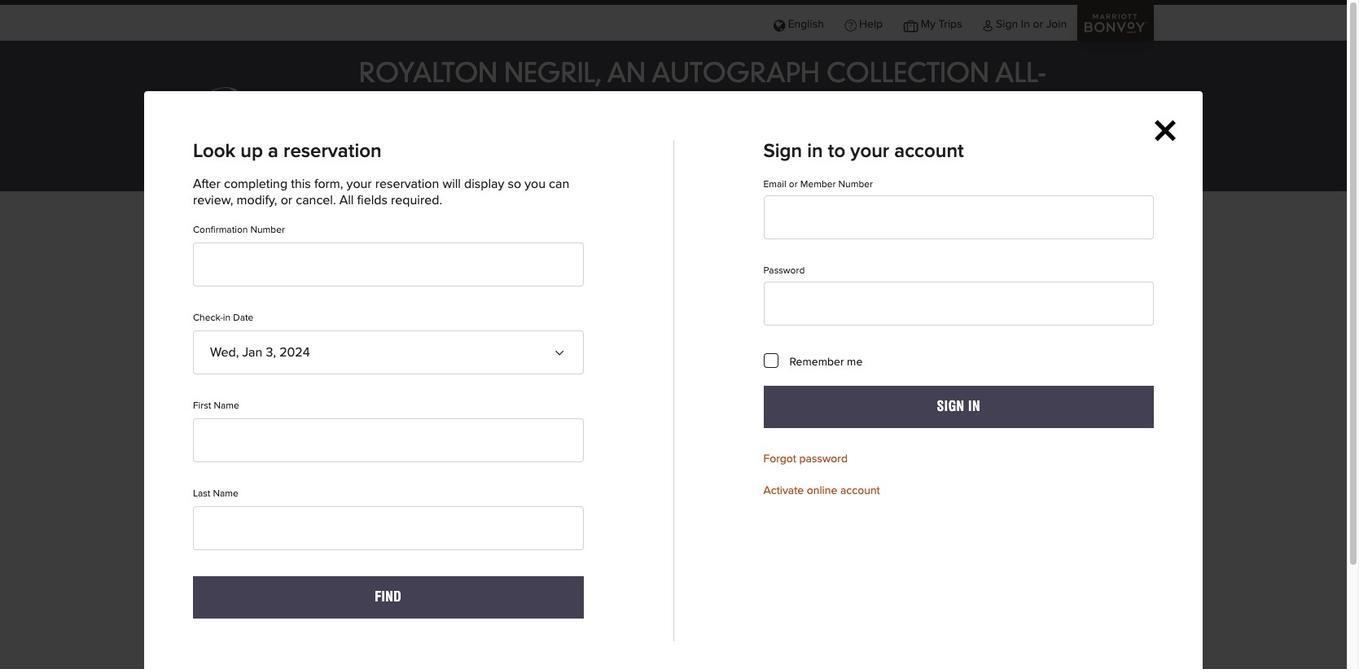 Task type: describe. For each thing, give the bounding box(es) containing it.
sign in
[[937, 399, 981, 415]]

2024
[[696, 480, 759, 506]]

first
[[193, 402, 211, 411]]

find
[[375, 590, 402, 605]]

in for sign in
[[969, 399, 981, 415]]

fields
[[357, 194, 388, 207]]

876-
[[649, 131, 672, 143]]

dates
[[314, 285, 395, 327]]

in right fees at the right of page
[[1078, 442, 1085, 452]]

sunday
[[241, 539, 285, 552]]

tuesday
[[512, 539, 561, 552]]

adults,
[[618, 224, 657, 237]]

last
[[193, 490, 210, 499]]

nights
[[336, 224, 382, 237]]

wednesday
[[640, 539, 708, 552]]

remember me
[[790, 357, 863, 368]]

arrow down image
[[558, 347, 571, 360]]

check-in date
[[193, 314, 254, 323]]

markets.
[[1111, 442, 1147, 452]]

trips
[[939, 19, 963, 30]]

as
[[735, 442, 745, 452]]

first name
[[193, 402, 239, 411]]

account image
[[983, 19, 993, 30]]

password
[[800, 454, 848, 465]]

in right available
[[722, 634, 729, 644]]

senior
[[268, 342, 324, 362]]

up
[[241, 142, 263, 161]]

total room cost is the sum of the lowest nightly costs per room for the number of nights requested.  other rates may be offered as you proceed with your reservation. room rates do not include taxes and fees in most markets.
[[194, 442, 1147, 452]]

0 vertical spatial 1
[[660, 224, 665, 237]]

exclusive amenities
[[359, 158, 477, 169]]

find button
[[193, 577, 584, 619]]

child
[[668, 224, 697, 237]]

+1
[[637, 131, 646, 143]]

do
[[949, 442, 961, 452]]

my trips link
[[894, 5, 973, 42]]

0 vertical spatial or
[[1033, 19, 1044, 30]]

modify,
[[237, 194, 277, 207]]

you inside after completing this form, your reservation will display so you can review, modify, or cancel. all fields required.
[[525, 178, 546, 191]]

2303
[[693, 131, 719, 143]]

sign for sign in to your account
[[764, 142, 802, 161]]

request
[[653, 160, 693, 171]]

remember
[[790, 357, 844, 368]]

password
[[764, 266, 805, 276]]

collection
[[827, 63, 989, 89]]

is
[[262, 442, 269, 452]]

completing
[[224, 178, 288, 191]]

flexible for flexible dates
[[194, 285, 305, 327]]

reservation inside after completing this form, your reservation will display so you can review, modify, or cancel. all fields required.
[[375, 178, 439, 191]]

total room cost link
[[194, 383, 298, 415]]

email or member number
[[764, 180, 873, 190]]

1 horizontal spatial number
[[839, 180, 873, 190]]

confirmation number
[[193, 226, 285, 235]]

suitcase image
[[904, 19, 918, 30]]

0 horizontal spatial account
[[841, 486, 880, 497]]

619-
[[672, 131, 693, 143]]

can
[[549, 178, 570, 191]]

resort
[[495, 92, 593, 118]]

monday
[[376, 539, 423, 552]]

so
[[508, 178, 521, 191]]

1 horizontal spatial for
[[677, 634, 689, 644]]

activate
[[764, 486, 804, 497]]

check- inside 'total room cost' tab panel
[[692, 634, 722, 644]]

you inside 'total room cost' tab panel
[[747, 442, 763, 452]]

member
[[800, 180, 836, 190]]

1 of from the left
[[308, 442, 316, 452]]

2 for 2
[[584, 584, 592, 597]]

/room
[[701, 224, 737, 237]]

1 inside 'total room cost' tab panel
[[449, 584, 455, 597]]

name for last name
[[213, 490, 238, 499]]

look up a reservation
[[193, 142, 382, 161]]

sign in to your account
[[764, 142, 964, 161]]

online
[[807, 486, 838, 497]]

flexible for flexible in january - 3 nights
[[209, 224, 253, 237]]

join
[[1046, 19, 1067, 30]]

will
[[443, 178, 461, 191]]

all
[[339, 194, 354, 207]]

an
[[607, 63, 646, 89]]

internet
[[836, 160, 875, 171]]

look
[[193, 142, 236, 161]]

check- inside dialogbox dialog
[[193, 314, 223, 323]]

Password password field
[[764, 282, 1154, 326]]

other
[[617, 442, 641, 452]]

sign for sign in
[[937, 399, 965, 415]]

1 the from the left
[[271, 442, 285, 452]]

Confirmation Number text field
[[193, 243, 584, 287]]

flexible in january - 3 nights link
[[209, 222, 517, 239]]

my trips
[[921, 19, 963, 30]]

1 rates from the left
[[644, 442, 665, 452]]

Check-in Date text field
[[193, 331, 584, 375]]

in for sign in or join
[[1021, 19, 1030, 30]]

required.
[[391, 194, 442, 207]]

royalton
[[359, 63, 498, 89]]

31
[[305, 584, 318, 597]]

costs
[[396, 442, 419, 452]]

2 horizontal spatial 2
[[607, 224, 614, 237]]

3 the from the left
[[477, 442, 491, 452]]

name for first name
[[214, 402, 239, 411]]

total for total room cost
[[194, 391, 224, 406]]

negril,
[[504, 63, 601, 89]]

+1 876-619-2303 link
[[622, 130, 730, 144]]

to
[[828, 142, 846, 161]]

total for total room cost is the sum of the lowest nightly costs per room for the number of nights requested.  other rates may be offered as you proceed with your reservation. room rates do not include taxes and fees in most markets.
[[194, 442, 214, 452]]



Task type: vqa. For each thing, say whether or not it's contained in the screenshot.
second Panama from the top
no



Task type: locate. For each thing, give the bounding box(es) containing it.
1 horizontal spatial room
[[438, 442, 460, 452]]

1 horizontal spatial you
[[747, 442, 763, 452]]

last name
[[193, 490, 238, 499]]

0 horizontal spatial sign
[[764, 142, 802, 161]]

in inside button
[[969, 399, 981, 415]]

room right per
[[438, 442, 460, 452]]

help link
[[835, 5, 894, 42]]

1 horizontal spatial your
[[824, 442, 843, 452]]

0 vertical spatial flexible
[[209, 224, 253, 237]]

1 vertical spatial or
[[789, 180, 798, 190]]

rooms:
[[561, 224, 603, 237]]

1 vertical spatial 1
[[449, 584, 455, 597]]

discount
[[329, 342, 406, 362]]

0 vertical spatial for
[[463, 442, 475, 452]]

0 horizontal spatial your
[[347, 178, 372, 191]]

1 vertical spatial room
[[898, 442, 923, 452]]

flexible up marriott
[[194, 285, 305, 327]]

requested.
[[568, 442, 614, 452]]

sign in or join
[[996, 19, 1067, 30]]

2 room from the left
[[438, 442, 460, 452]]

me
[[847, 357, 863, 368]]

flexible
[[209, 224, 253, 237], [194, 285, 305, 327]]

with
[[804, 442, 822, 452]]

room left cost
[[217, 442, 239, 452]]

be
[[688, 442, 699, 452]]

2 total from the top
[[194, 442, 214, 452]]

1 vertical spatial number
[[250, 226, 285, 235]]

1 horizontal spatial check-
[[692, 634, 722, 644]]

your
[[851, 142, 890, 161], [347, 178, 372, 191], [824, 442, 843, 452]]

offered
[[702, 442, 733, 452]]

2 vertical spatial or
[[281, 194, 293, 207]]

reservation up the required.
[[375, 178, 439, 191]]

the right the "is"
[[271, 442, 285, 452]]

english link
[[763, 5, 835, 42]]

the left number
[[477, 442, 491, 452]]

may
[[668, 442, 685, 452]]

in
[[1021, 19, 1030, 30], [969, 399, 981, 415]]

include
[[979, 442, 1011, 452]]

name right last
[[213, 490, 238, 499]]

1 vertical spatial in
[[969, 399, 981, 415]]

reservation up form,
[[284, 142, 382, 161]]

0 horizontal spatial room
[[217, 442, 239, 452]]

total room cost tab panel
[[194, 441, 1153, 670]]

after
[[193, 178, 221, 191]]

number
[[839, 180, 873, 190], [250, 226, 285, 235]]

0 vertical spatial sign
[[996, 19, 1018, 30]]

royalton negril, an autograph collection all- inclusive resort link
[[359, 63, 1046, 118]]

forgot password
[[764, 454, 848, 465]]

proceed
[[766, 442, 801, 452]]

0 horizontal spatial check-
[[193, 314, 223, 323]]

1 vertical spatial total
[[194, 442, 214, 452]]

room left cost
[[228, 391, 265, 406]]

1 vertical spatial your
[[347, 178, 372, 191]]

and
[[1038, 442, 1054, 452]]

1 room from the left
[[217, 442, 239, 452]]

1 vertical spatial for
[[677, 634, 689, 644]]

cancel.
[[296, 194, 336, 207]]

my
[[921, 19, 936, 30]]

room inside tab panel
[[898, 442, 923, 452]]

in inside flexible in january - 3 nights link
[[256, 224, 266, 237]]

0 vertical spatial reservation
[[284, 142, 382, 161]]

flexible dates
[[194, 285, 395, 327]]

2 rates from the left
[[926, 442, 947, 452]]

review,
[[193, 194, 233, 207]]

not
[[618, 634, 633, 644]]

0 vertical spatial your
[[851, 142, 890, 161]]

inclusive
[[359, 92, 488, 118]]

or right email
[[789, 180, 798, 190]]

2 for 2 rooms: 2 adults, 1 child  /room
[[550, 224, 558, 237]]

name right first
[[214, 402, 239, 411]]

form,
[[314, 178, 343, 191]]

of left nights
[[529, 442, 537, 452]]

display
[[464, 178, 504, 191]]

your inside 'total room cost' tab panel
[[824, 442, 843, 452]]

2 rooms: 2 adults, 1 child  /room link
[[550, 222, 778, 239]]

check- right available
[[692, 634, 722, 644]]

1 right find
[[449, 584, 455, 597]]

in for check-
[[223, 314, 231, 323]]

total inside tab panel
[[194, 442, 214, 452]]

marriott
[[194, 342, 263, 362]]

or inside after completing this form, your reservation will display so you can review, modify, or cancel. all fields required.
[[281, 194, 293, 207]]

0 horizontal spatial of
[[308, 442, 316, 452]]

sum
[[288, 442, 305, 452]]

in up not
[[969, 399, 981, 415]]

account right online at the bottom right of page
[[841, 486, 880, 497]]

total down marriott
[[194, 391, 224, 406]]

1 horizontal spatial rates
[[926, 442, 947, 452]]

number
[[493, 442, 526, 452]]

1 horizontal spatial account
[[895, 142, 964, 161]]

account up email or member number text box
[[895, 142, 964, 161]]

number down modify,
[[250, 226, 285, 235]]

fees
[[1057, 442, 1075, 452]]

0 vertical spatial total
[[194, 391, 224, 406]]

1 total from the top
[[194, 391, 224, 406]]

flexible in january - 3 nights
[[209, 224, 382, 237]]

your inside after completing this form, your reservation will display so you can review, modify, or cancel. all fields required.
[[347, 178, 372, 191]]

help image
[[845, 19, 857, 30]]

0 vertical spatial name
[[214, 402, 239, 411]]

english
[[788, 19, 824, 30]]

0 vertical spatial number
[[839, 180, 873, 190]]

for right available
[[677, 634, 689, 644]]

flexible down 'review,'
[[209, 224, 253, 237]]

0 horizontal spatial number
[[250, 226, 285, 235]]

autograph
[[652, 63, 820, 89]]

in for sign
[[807, 142, 823, 161]]

1 horizontal spatial 2
[[584, 584, 592, 597]]

sign up email
[[764, 142, 802, 161]]

sign in button
[[764, 386, 1154, 429]]

0 vertical spatial in
[[1021, 19, 1030, 30]]

0 horizontal spatial or
[[281, 194, 293, 207]]

1 horizontal spatial room
[[898, 442, 923, 452]]

check- left date
[[193, 314, 223, 323]]

1 horizontal spatial of
[[529, 442, 537, 452]]

0 horizontal spatial 2
[[550, 224, 558, 237]]

Last Name text field
[[193, 507, 584, 551]]

confirmation
[[193, 226, 248, 235]]

room right reservation.
[[898, 442, 923, 452]]

2 of from the left
[[529, 442, 537, 452]]

per
[[421, 442, 436, 452]]

1 vertical spatial flexible
[[194, 285, 305, 327]]

1 vertical spatial sign
[[764, 142, 802, 161]]

total down first
[[194, 442, 214, 452]]

0 vertical spatial check-
[[193, 314, 223, 323]]

in left 'join'
[[1021, 19, 1030, 30]]

name
[[214, 402, 239, 411], [213, 490, 238, 499]]

rates left do
[[926, 442, 947, 452]]

for right per
[[463, 442, 475, 452]]

account
[[895, 142, 964, 161], [841, 486, 880, 497]]

in down modify,
[[256, 224, 266, 237]]

2 vertical spatial sign
[[937, 399, 965, 415]]

2 vertical spatial your
[[824, 442, 843, 452]]

or left 'join'
[[1033, 19, 1044, 30]]

available
[[636, 634, 675, 644]]

1 vertical spatial reservation
[[375, 178, 439, 191]]

the
[[271, 442, 285, 452], [319, 442, 333, 452], [477, 442, 491, 452]]

fitness
[[768, 160, 804, 171]]

reservation.
[[846, 442, 896, 452]]

0 horizontal spatial for
[[463, 442, 475, 452]]

2 horizontal spatial the
[[477, 442, 491, 452]]

your up all on the top of page
[[347, 178, 372, 191]]

your right "to"
[[851, 142, 890, 161]]

1 vertical spatial you
[[747, 442, 763, 452]]

service request
[[613, 160, 693, 171]]

all-
[[995, 63, 1046, 89]]

january
[[595, 480, 689, 506]]

royalton negril, an autograph collection all- inclusive resort
[[359, 63, 1046, 118]]

1 vertical spatial name
[[213, 490, 238, 499]]

First Name text field
[[193, 419, 584, 463]]

you right so
[[525, 178, 546, 191]]

after completing this form, your reservation will display so you can review, modify, or cancel. all fields required.
[[193, 178, 570, 207]]

of right sum
[[308, 442, 316, 452]]

nightly
[[365, 442, 394, 452]]

help
[[859, 19, 883, 30]]

sign right account icon
[[996, 19, 1018, 30]]

1 horizontal spatial the
[[319, 442, 333, 452]]

1 left child
[[660, 224, 665, 237]]

or down this
[[281, 194, 293, 207]]

0 vertical spatial you
[[525, 178, 546, 191]]

in left date
[[223, 314, 231, 323]]

2 the from the left
[[319, 442, 333, 452]]

number down internet
[[839, 180, 873, 190]]

cost
[[269, 391, 298, 406]]

0 horizontal spatial 1
[[449, 584, 455, 597]]

not
[[963, 442, 977, 452]]

lowest
[[335, 442, 363, 452]]

sign
[[996, 19, 1018, 30], [764, 142, 802, 161], [937, 399, 965, 415]]

most
[[1088, 442, 1109, 452]]

2 horizontal spatial your
[[851, 142, 890, 161]]

sign up do
[[937, 399, 965, 415]]

1 vertical spatial check-
[[692, 634, 722, 644]]

1 vertical spatial account
[[841, 486, 880, 497]]

1 horizontal spatial 1
[[660, 224, 665, 237]]

+1 876-619-2303
[[637, 131, 719, 143]]

sign for sign in or join
[[996, 19, 1018, 30]]

Email or Member Number text field
[[764, 195, 1154, 239]]

2 inside 'total room cost' tab panel
[[584, 584, 592, 597]]

rates left may
[[644, 442, 665, 452]]

dialogbox dialog
[[0, 0, 1347, 670]]

for
[[463, 442, 475, 452], [677, 634, 689, 644]]

january -
[[269, 224, 322, 237]]

1 horizontal spatial sign
[[937, 399, 965, 415]]

0 vertical spatial account
[[895, 142, 964, 161]]

1 horizontal spatial or
[[789, 180, 798, 190]]

taxes
[[1013, 442, 1036, 452]]

reservation
[[284, 142, 382, 161], [375, 178, 439, 191]]

globe image
[[774, 19, 785, 30]]

total room cost
[[194, 391, 298, 406]]

0 vertical spatial room
[[228, 391, 265, 406]]

amenities
[[420, 158, 477, 169]]

2 horizontal spatial sign
[[996, 19, 1018, 30]]

1 horizontal spatial in
[[1021, 19, 1030, 30]]

the left lowest
[[319, 442, 333, 452]]

your up password at the bottom
[[824, 442, 843, 452]]

sign inside button
[[937, 399, 965, 415]]

0 horizontal spatial rates
[[644, 442, 665, 452]]

0 horizontal spatial you
[[525, 178, 546, 191]]

in left "to"
[[807, 142, 823, 161]]

0 horizontal spatial room
[[228, 391, 265, 406]]

date
[[233, 314, 254, 323]]

service
[[613, 160, 650, 171]]

in for flexible
[[256, 224, 266, 237]]

royalton negril all-incusive resort & spa image
[[193, 87, 340, 142]]

you right "as"
[[747, 442, 763, 452]]

0 horizontal spatial the
[[271, 442, 285, 452]]

0 horizontal spatial in
[[969, 399, 981, 415]]

2 horizontal spatial or
[[1033, 19, 1044, 30]]

email
[[764, 180, 787, 190]]



